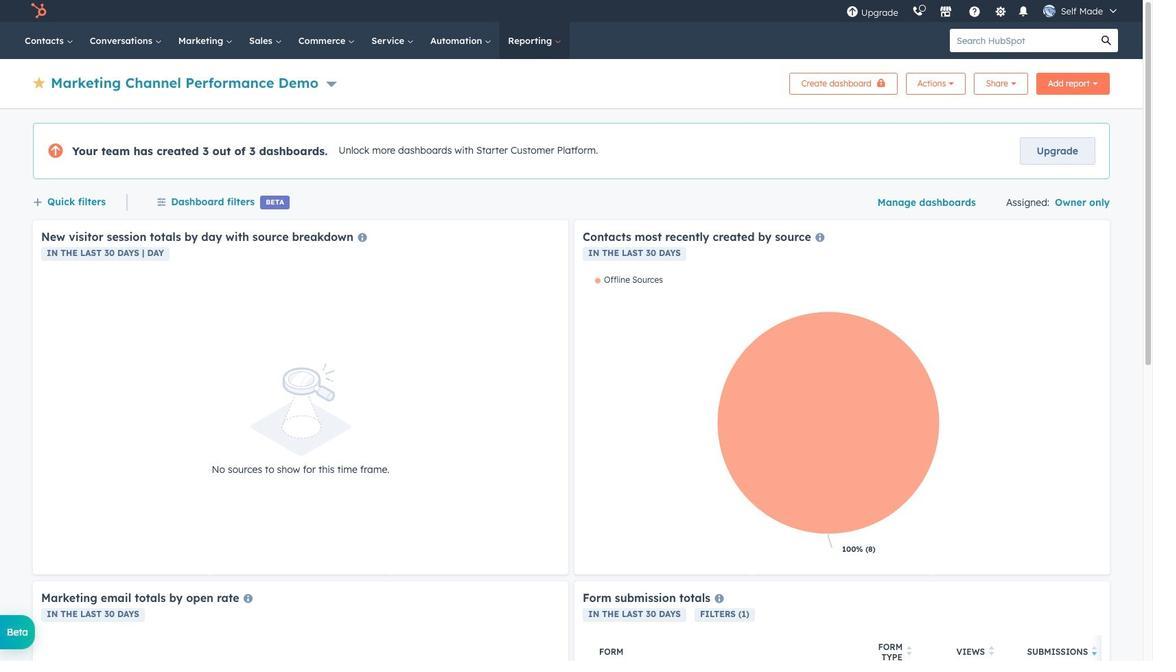 Task type: vqa. For each thing, say whether or not it's contained in the screenshot.
The Press To Sort. IMAGE associated with 1st Press To Sort. element
yes



Task type: locate. For each thing, give the bounding box(es) containing it.
Search HubSpot search field
[[950, 29, 1095, 52]]

descending sort. press to sort ascending. image
[[1093, 646, 1098, 656]]

press to sort. element
[[907, 646, 912, 658], [990, 646, 995, 658]]

0 horizontal spatial press to sort. element
[[907, 646, 912, 658]]

menu
[[840, 0, 1127, 22]]

toggle series visibility region
[[595, 275, 663, 285]]

1 horizontal spatial press to sort. element
[[990, 646, 995, 658]]

banner
[[33, 69, 1111, 95]]

contacts most recently created by source element
[[575, 220, 1111, 575]]

1 press to sort. element from the left
[[907, 646, 912, 658]]

interactive chart image
[[583, 275, 1102, 567]]



Task type: describe. For each thing, give the bounding box(es) containing it.
new visitor session totals by day with source breakdown element
[[33, 220, 569, 575]]

press to sort. image
[[990, 646, 995, 656]]

2 press to sort. element from the left
[[990, 646, 995, 658]]

marketplaces image
[[940, 6, 952, 19]]

marketing email totals by open rate element
[[33, 582, 569, 661]]

descending sort. press to sort ascending. element
[[1093, 646, 1098, 658]]

form submission totals element
[[575, 582, 1154, 661]]

ruby anderson image
[[1044, 5, 1056, 17]]

press to sort. image
[[907, 646, 912, 656]]



